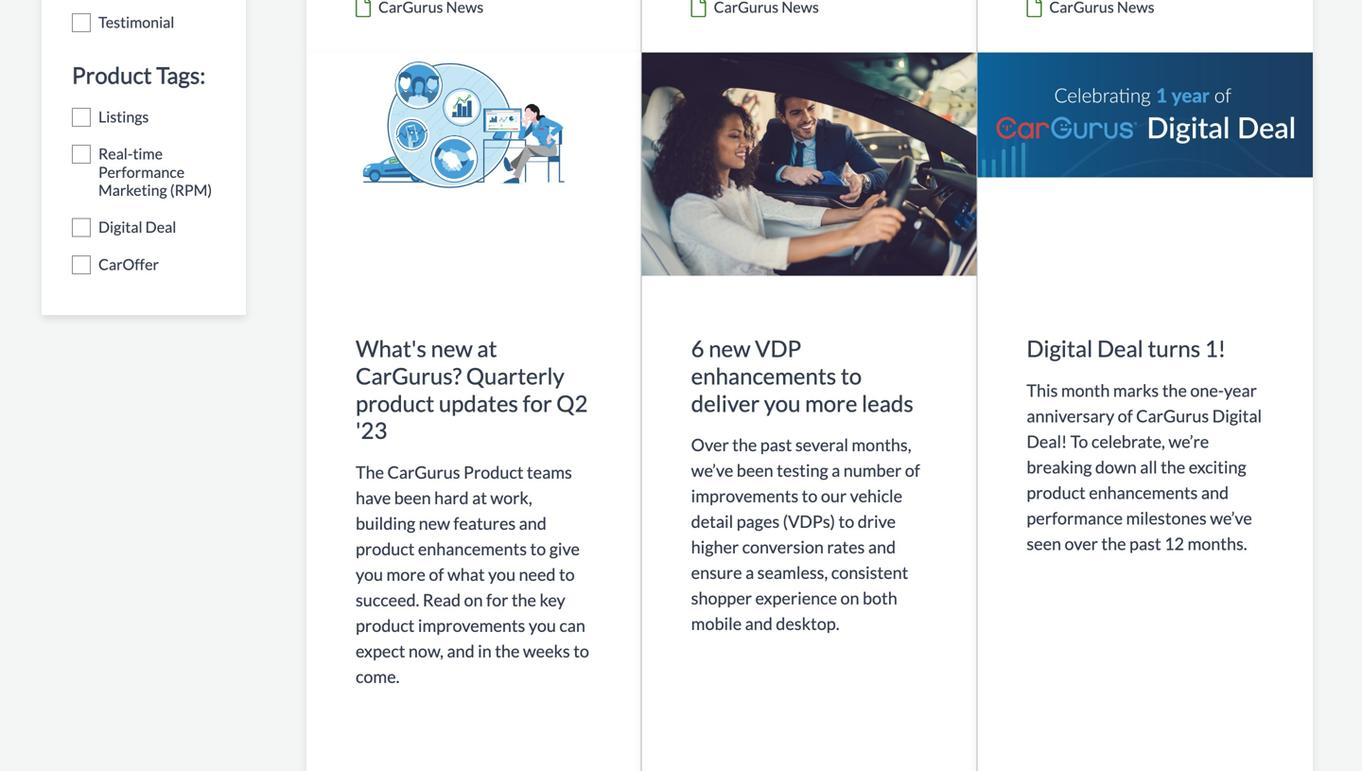 Task type: describe. For each thing, give the bounding box(es) containing it.
the inside over the past several months, we've been testing a number of improvements to our vehicle detail pages (vdps) to drive higher conversion rates and ensure a seamless, consistent shopper experience on both mobile and desktop.
[[733, 434, 757, 455]]

we're
[[1169, 431, 1210, 452]]

updates
[[439, 390, 519, 417]]

12
[[1165, 533, 1185, 554]]

digital deal
[[98, 218, 176, 236]]

improvements inside the cargurus product teams have been hard at work, building new features and product enhancements to give you more of what you need to succeed. read on for the key product improvements you can expect now, and in the weeks to come.
[[418, 615, 526, 636]]

month
[[1062, 380, 1110, 401]]

this month marks the one-year anniversary of cargurus digital deal! to celebrate, we're breaking down all the exciting product enhancements and performance milestones we've seen over the past 12 months.
[[1027, 380, 1262, 554]]

exciting
[[1189, 457, 1247, 477]]

have
[[356, 487, 391, 508]]

what's new at cargurus? quarterly product updates for q2 '23
[[356, 335, 588, 444]]

of inside over the past several months, we've been testing a number of improvements to our vehicle detail pages (vdps) to drive higher conversion rates and ensure a seamless, consistent shopper experience on both mobile and desktop.
[[905, 460, 921, 481]]

detail
[[691, 511, 734, 532]]

weeks
[[523, 641, 570, 661]]

enhancements inside this month marks the one-year anniversary of cargurus digital deal! to celebrate, we're breaking down all the exciting product enhancements and performance milestones we've seen over the past 12 months.
[[1089, 482, 1198, 503]]

experience
[[756, 588, 838, 609]]

and left in
[[447, 641, 475, 661]]

features
[[454, 513, 516, 534]]

performance
[[1027, 508, 1123, 528]]

for inside the cargurus product teams have been hard at work, building new features and product enhancements to give you more of what you need to succeed. read on for the key product improvements you can expect now, and in the weeks to come.
[[486, 589, 509, 610]]

marks
[[1114, 380, 1159, 401]]

need
[[519, 564, 556, 585]]

real-
[[98, 144, 133, 163]]

our
[[821, 486, 847, 506]]

for inside what's new at cargurus? quarterly product updates for q2 '23
[[523, 390, 552, 417]]

conversion
[[743, 537, 824, 557]]

the
[[356, 462, 384, 482]]

vehicle
[[850, 486, 903, 506]]

building
[[356, 513, 416, 534]]

q2
[[557, 390, 588, 417]]

image to illustrate article content image for to
[[642, 52, 977, 286]]

caroffer
[[98, 255, 159, 273]]

performance
[[98, 163, 185, 181]]

both
[[863, 588, 898, 609]]

key
[[540, 589, 566, 610]]

can
[[560, 615, 586, 636]]

read
[[423, 589, 461, 610]]

time
[[133, 144, 163, 163]]

to up need
[[530, 538, 546, 559]]

new for what's
[[431, 335, 473, 362]]

several
[[796, 434, 849, 455]]

at inside what's new at cargurus? quarterly product updates for q2 '23
[[477, 335, 497, 362]]

image to illustrate article content image for quarterly
[[307, 52, 641, 286]]

digital for digital deal
[[98, 218, 143, 236]]

breaking
[[1027, 457, 1093, 477]]

product inside the cargurus product teams have been hard at work, building new features and product enhancements to give you more of what you need to succeed. read on for the key product improvements you can expect now, and in the weeks to come.
[[464, 462, 524, 482]]

to up rates
[[839, 511, 855, 532]]

deliver
[[691, 390, 760, 417]]

you up weeks
[[529, 615, 556, 636]]

new for 6
[[709, 335, 751, 362]]

in
[[478, 641, 492, 661]]

vdp
[[755, 335, 802, 362]]

you left need
[[488, 564, 516, 585]]

product inside what's new at cargurus? quarterly product updates for q2 '23
[[356, 390, 435, 417]]

0 horizontal spatial a
[[746, 562, 754, 583]]

cargurus?
[[356, 362, 462, 389]]

and down the work,
[[519, 513, 547, 534]]

past inside over the past several months, we've been testing a number of improvements to our vehicle detail pages (vdps) to drive higher conversion rates and ensure a seamless, consistent shopper experience on both mobile and desktop.
[[761, 434, 792, 455]]

hard
[[435, 487, 469, 508]]

turns
[[1148, 335, 1201, 362]]

been inside the cargurus product teams have been hard at work, building new features and product enhancements to give you more of what you need to succeed. read on for the key product improvements you can expect now, and in the weeks to come.
[[394, 487, 431, 508]]

we've inside this month marks the one-year anniversary of cargurus digital deal! to celebrate, we're breaking down all the exciting product enhancements and performance milestones we've seen over the past 12 months.
[[1211, 508, 1253, 528]]

year
[[1225, 380, 1258, 401]]

number
[[844, 460, 902, 481]]

rates
[[827, 537, 865, 557]]

what's
[[356, 335, 427, 362]]

over
[[1065, 533, 1099, 554]]

months,
[[852, 434, 912, 455]]

over the past several months, we've been testing a number of improvements to our vehicle detail pages (vdps) to drive higher conversion rates and ensure a seamless, consistent shopper experience on both mobile and desktop.
[[691, 434, 921, 634]]

cargurus inside this month marks the one-year anniversary of cargurus digital deal! to celebrate, we're breaking down all the exciting product enhancements and performance milestones we've seen over the past 12 months.
[[1137, 405, 1210, 426]]

(vdps)
[[783, 511, 836, 532]]

come.
[[356, 666, 400, 687]]

more inside the cargurus product teams have been hard at work, building new features and product enhancements to give you more of what you need to succeed. read on for the key product improvements you can expect now, and in the weeks to come.
[[387, 564, 426, 585]]

cargurus inside the cargurus product teams have been hard at work, building new features and product enhancements to give you more of what you need to succeed. read on for the key product improvements you can expect now, and in the weeks to come.
[[388, 462, 460, 482]]

been inside over the past several months, we've been testing a number of improvements to our vehicle detail pages (vdps) to drive higher conversion rates and ensure a seamless, consistent shopper experience on both mobile and desktop.
[[737, 460, 774, 481]]

mobile
[[691, 613, 742, 634]]

product tags:
[[72, 62, 206, 89]]

ensure
[[691, 562, 743, 583]]

what
[[448, 564, 485, 585]]

on inside the cargurus product teams have been hard at work, building new features and product enhancements to give you more of what you need to succeed. read on for the key product improvements you can expect now, and in the weeks to come.
[[464, 589, 483, 610]]

to down can
[[574, 641, 590, 661]]



Task type: vqa. For each thing, say whether or not it's contained in the screenshot.
rates
yes



Task type: locate. For each thing, give the bounding box(es) containing it.
0 horizontal spatial file image
[[356, 0, 379, 22]]

1 vertical spatial cargurus
[[388, 462, 460, 482]]

of inside the cargurus product teams have been hard at work, building new features and product enhancements to give you more of what you need to succeed. read on for the key product improvements you can expect now, and in the weeks to come.
[[429, 564, 444, 585]]

consistent
[[832, 562, 909, 583]]

1 file image from the left
[[356, 0, 379, 22]]

0 vertical spatial more
[[805, 390, 858, 417]]

listings
[[98, 107, 149, 126]]

at up quarterly
[[477, 335, 497, 362]]

image to illustrate article content image
[[307, 52, 641, 286], [642, 52, 977, 286], [978, 52, 1314, 286]]

6 new vdp enhancements to deliver you more leads
[[691, 335, 914, 417]]

a right ensure
[[746, 562, 754, 583]]

0 vertical spatial product
[[72, 62, 152, 89]]

0 horizontal spatial deal
[[145, 218, 176, 236]]

improvements
[[691, 486, 799, 506], [418, 615, 526, 636]]

you inside 6 new vdp enhancements to deliver you more leads
[[764, 390, 801, 417]]

seen
[[1027, 533, 1062, 554]]

0 vertical spatial cargurus
[[1137, 405, 1210, 426]]

shopper
[[691, 588, 752, 609]]

product up the work,
[[464, 462, 524, 482]]

1 horizontal spatial for
[[523, 390, 552, 417]]

product down cargurus?
[[356, 390, 435, 417]]

1 vertical spatial for
[[486, 589, 509, 610]]

digital up caroffer
[[98, 218, 143, 236]]

0 horizontal spatial enhancements
[[418, 538, 527, 559]]

deal down the marketing at the left top
[[145, 218, 176, 236]]

and
[[1202, 482, 1229, 503], [519, 513, 547, 534], [869, 537, 896, 557], [745, 613, 773, 634], [447, 641, 475, 661]]

work,
[[491, 487, 532, 508]]

1 vertical spatial improvements
[[418, 615, 526, 636]]

the
[[1163, 380, 1188, 401], [733, 434, 757, 455], [1161, 457, 1186, 477], [1102, 533, 1127, 554], [512, 589, 537, 610], [495, 641, 520, 661]]

enhancements
[[691, 362, 837, 389], [1089, 482, 1198, 503], [418, 538, 527, 559]]

1 horizontal spatial cargurus
[[1137, 405, 1210, 426]]

and inside this month marks the one-year anniversary of cargurus digital deal! to celebrate, we're breaking down all the exciting product enhancements and performance milestones we've seen over the past 12 months.
[[1202, 482, 1229, 503]]

digital up this
[[1027, 335, 1093, 362]]

of
[[1118, 405, 1133, 426], [905, 460, 921, 481], [429, 564, 444, 585]]

3 image to illustrate article content image from the left
[[978, 52, 1314, 286]]

enhancements down vdp
[[691, 362, 837, 389]]

enhancements inside 6 new vdp enhancements to deliver you more leads
[[691, 362, 837, 389]]

cargurus up we're
[[1137, 405, 1210, 426]]

deal
[[145, 218, 176, 236], [1098, 335, 1144, 362]]

on inside over the past several months, we've been testing a number of improvements to our vehicle detail pages (vdps) to drive higher conversion rates and ensure a seamless, consistent shopper experience on both mobile and desktop.
[[841, 588, 860, 609]]

0 vertical spatial improvements
[[691, 486, 799, 506]]

leads
[[862, 390, 914, 417]]

2 horizontal spatial of
[[1118, 405, 1133, 426]]

digital deal turns 1!
[[1027, 335, 1226, 362]]

deal!
[[1027, 431, 1068, 452]]

new inside what's new at cargurus? quarterly product updates for q2 '23
[[431, 335, 473, 362]]

desktop.
[[776, 613, 840, 634]]

past
[[761, 434, 792, 455], [1130, 533, 1162, 554]]

0 vertical spatial at
[[477, 335, 497, 362]]

1 horizontal spatial more
[[805, 390, 858, 417]]

0 vertical spatial for
[[523, 390, 552, 417]]

digital inside this month marks the one-year anniversary of cargurus digital deal! to celebrate, we're breaking down all the exciting product enhancements and performance milestones we've seen over the past 12 months.
[[1213, 405, 1262, 426]]

and down drive
[[869, 537, 896, 557]]

product
[[356, 390, 435, 417], [1027, 482, 1086, 503], [356, 538, 415, 559], [356, 615, 415, 636]]

1 horizontal spatial we've
[[1211, 508, 1253, 528]]

new up cargurus?
[[431, 335, 473, 362]]

we've
[[691, 460, 734, 481], [1211, 508, 1253, 528]]

down
[[1096, 457, 1137, 477]]

0 vertical spatial deal
[[145, 218, 176, 236]]

deal for digital deal turns 1!
[[1098, 335, 1144, 362]]

0 horizontal spatial we've
[[691, 460, 734, 481]]

0 horizontal spatial image to illustrate article content image
[[307, 52, 641, 286]]

teams
[[527, 462, 572, 482]]

1 horizontal spatial on
[[841, 588, 860, 609]]

1!
[[1205, 335, 1226, 362]]

of right number on the right bottom of page
[[905, 460, 921, 481]]

product up listings
[[72, 62, 152, 89]]

1 vertical spatial digital
[[1027, 335, 1093, 362]]

of up read
[[429, 564, 444, 585]]

new down hard
[[419, 513, 450, 534]]

months.
[[1188, 533, 1248, 554]]

1 horizontal spatial enhancements
[[691, 362, 837, 389]]

you up succeed.
[[356, 564, 383, 585]]

all
[[1141, 457, 1158, 477]]

1 vertical spatial we've
[[1211, 508, 1253, 528]]

past up testing
[[761, 434, 792, 455]]

1 vertical spatial past
[[1130, 533, 1162, 554]]

digital down year
[[1213, 405, 1262, 426]]

0 vertical spatial digital
[[98, 218, 143, 236]]

to
[[1071, 431, 1089, 452]]

been
[[737, 460, 774, 481], [394, 487, 431, 508]]

for left q2
[[523, 390, 552, 417]]

6
[[691, 335, 705, 362]]

enhancements down all
[[1089, 482, 1198, 503]]

pages
[[737, 511, 780, 532]]

improvements inside over the past several months, we've been testing a number of improvements to our vehicle detail pages (vdps) to drive higher conversion rates and ensure a seamless, consistent shopper experience on both mobile and desktop.
[[691, 486, 799, 506]]

and down exciting
[[1202, 482, 1229, 503]]

new right 6
[[709, 335, 751, 362]]

2 image to illustrate article content image from the left
[[642, 52, 977, 286]]

2 file image from the left
[[691, 0, 714, 22]]

higher
[[691, 537, 739, 557]]

product down succeed.
[[356, 615, 415, 636]]

been up building
[[394, 487, 431, 508]]

0 horizontal spatial on
[[464, 589, 483, 610]]

1 horizontal spatial digital
[[1027, 335, 1093, 362]]

0 vertical spatial past
[[761, 434, 792, 455]]

digital for digital deal turns 1!
[[1027, 335, 1093, 362]]

of inside this month marks the one-year anniversary of cargurus digital deal! to celebrate, we're breaking down all the exciting product enhancements and performance milestones we've seen over the past 12 months.
[[1118, 405, 1133, 426]]

0 vertical spatial of
[[1118, 405, 1133, 426]]

now,
[[409, 641, 444, 661]]

0 horizontal spatial been
[[394, 487, 431, 508]]

seamless,
[[758, 562, 828, 583]]

2 vertical spatial digital
[[1213, 405, 1262, 426]]

1 vertical spatial a
[[746, 562, 754, 583]]

to
[[841, 362, 862, 389], [802, 486, 818, 506], [839, 511, 855, 532], [530, 538, 546, 559], [559, 564, 575, 585], [574, 641, 590, 661]]

you down vdp
[[764, 390, 801, 417]]

testing
[[777, 460, 829, 481]]

enhancements inside the cargurus product teams have been hard at work, building new features and product enhancements to give you more of what you need to succeed. read on for the key product improvements you can expect now, and in the weeks to come.
[[418, 538, 527, 559]]

0 horizontal spatial for
[[486, 589, 509, 610]]

1 horizontal spatial past
[[1130, 533, 1162, 554]]

0 horizontal spatial of
[[429, 564, 444, 585]]

to up leads at the right of the page
[[841, 362, 862, 389]]

1 image to illustrate article content image from the left
[[307, 52, 641, 286]]

'23
[[356, 417, 387, 444]]

1 horizontal spatial improvements
[[691, 486, 799, 506]]

product down building
[[356, 538, 415, 559]]

0 vertical spatial enhancements
[[691, 362, 837, 389]]

testimonial
[[98, 13, 174, 31]]

more inside 6 new vdp enhancements to deliver you more leads
[[805, 390, 858, 417]]

0 vertical spatial a
[[832, 460, 841, 481]]

1 vertical spatial more
[[387, 564, 426, 585]]

one-
[[1191, 380, 1225, 401]]

product down the breaking
[[1027, 482, 1086, 503]]

1 vertical spatial product
[[464, 462, 524, 482]]

new
[[431, 335, 473, 362], [709, 335, 751, 362], [419, 513, 450, 534]]

for up in
[[486, 589, 509, 610]]

1 vertical spatial at
[[472, 487, 487, 508]]

2 vertical spatial of
[[429, 564, 444, 585]]

to inside 6 new vdp enhancements to deliver you more leads
[[841, 362, 862, 389]]

cargurus
[[1137, 405, 1210, 426], [388, 462, 460, 482]]

digital
[[98, 218, 143, 236], [1027, 335, 1093, 362], [1213, 405, 1262, 426]]

milestones
[[1127, 508, 1207, 528]]

product
[[72, 62, 152, 89], [464, 462, 524, 482]]

1 horizontal spatial product
[[464, 462, 524, 482]]

improvements up pages
[[691, 486, 799, 506]]

we've inside over the past several months, we've been testing a number of improvements to our vehicle detail pages (vdps) to drive higher conversion rates and ensure a seamless, consistent shopper experience on both mobile and desktop.
[[691, 460, 734, 481]]

0 horizontal spatial cargurus
[[388, 462, 460, 482]]

celebrate,
[[1092, 431, 1166, 452]]

file image
[[1027, 0, 1050, 22]]

0 vertical spatial we've
[[691, 460, 734, 481]]

past left 12
[[1130, 533, 1162, 554]]

give
[[550, 538, 580, 559]]

0 horizontal spatial more
[[387, 564, 426, 585]]

to down give at the left bottom
[[559, 564, 575, 585]]

new inside the cargurus product teams have been hard at work, building new features and product enhancements to give you more of what you need to succeed. read on for the key product improvements you can expect now, and in the weeks to come.
[[419, 513, 450, 534]]

2 horizontal spatial digital
[[1213, 405, 1262, 426]]

0 horizontal spatial past
[[761, 434, 792, 455]]

1 horizontal spatial file image
[[691, 0, 714, 22]]

1 horizontal spatial deal
[[1098, 335, 1144, 362]]

2 horizontal spatial enhancements
[[1089, 482, 1198, 503]]

real-time performance marketing (rpm)
[[98, 144, 212, 199]]

1 horizontal spatial a
[[832, 460, 841, 481]]

been left testing
[[737, 460, 774, 481]]

quarterly
[[466, 362, 565, 389]]

marketing
[[98, 181, 167, 199]]

this
[[1027, 380, 1058, 401]]

over
[[691, 434, 729, 455]]

on down what
[[464, 589, 483, 610]]

drive
[[858, 511, 896, 532]]

deal up marks
[[1098, 335, 1144, 362]]

the cargurus product teams have been hard at work, building new features and product enhancements to give you more of what you need to succeed. read on for the key product improvements you can expect now, and in the weeks to come.
[[356, 462, 590, 687]]

1 vertical spatial deal
[[1098, 335, 1144, 362]]

file image
[[356, 0, 379, 22], [691, 0, 714, 22]]

on left both
[[841, 588, 860, 609]]

succeed.
[[356, 589, 420, 610]]

we've up months.
[[1211, 508, 1253, 528]]

at up the features
[[472, 487, 487, 508]]

1 horizontal spatial image to illustrate article content image
[[642, 52, 977, 286]]

on
[[841, 588, 860, 609], [464, 589, 483, 610]]

you
[[764, 390, 801, 417], [356, 564, 383, 585], [488, 564, 516, 585], [529, 615, 556, 636]]

1 vertical spatial enhancements
[[1089, 482, 1198, 503]]

1 horizontal spatial been
[[737, 460, 774, 481]]

improvements up in
[[418, 615, 526, 636]]

to left our
[[802, 486, 818, 506]]

0 horizontal spatial product
[[72, 62, 152, 89]]

0 vertical spatial been
[[737, 460, 774, 481]]

cargurus up hard
[[388, 462, 460, 482]]

1 vertical spatial been
[[394, 487, 431, 508]]

a up our
[[832, 460, 841, 481]]

2 vertical spatial enhancements
[[418, 538, 527, 559]]

enhancements up what
[[418, 538, 527, 559]]

(rpm)
[[170, 181, 212, 199]]

expect
[[356, 641, 405, 661]]

1 vertical spatial of
[[905, 460, 921, 481]]

more up succeed.
[[387, 564, 426, 585]]

at inside the cargurus product teams have been hard at work, building new features and product enhancements to give you more of what you need to succeed. read on for the key product improvements you can expect now, and in the weeks to come.
[[472, 487, 487, 508]]

product inside this month marks the one-year anniversary of cargurus digital deal! to celebrate, we're breaking down all the exciting product enhancements and performance milestones we've seen over the past 12 months.
[[1027, 482, 1086, 503]]

deal for digital deal
[[145, 218, 176, 236]]

0 horizontal spatial improvements
[[418, 615, 526, 636]]

2 horizontal spatial image to illustrate article content image
[[978, 52, 1314, 286]]

we've down over
[[691, 460, 734, 481]]

of up celebrate,
[[1118, 405, 1133, 426]]

1 horizontal spatial of
[[905, 460, 921, 481]]

at
[[477, 335, 497, 362], [472, 487, 487, 508]]

anniversary
[[1027, 405, 1115, 426]]

and right mobile
[[745, 613, 773, 634]]

tags:
[[156, 62, 206, 89]]

more up "several"
[[805, 390, 858, 417]]

new inside 6 new vdp enhancements to deliver you more leads
[[709, 335, 751, 362]]

a
[[832, 460, 841, 481], [746, 562, 754, 583]]

0 horizontal spatial digital
[[98, 218, 143, 236]]

past inside this month marks the one-year anniversary of cargurus digital deal! to celebrate, we're breaking down all the exciting product enhancements and performance milestones we've seen over the past 12 months.
[[1130, 533, 1162, 554]]



